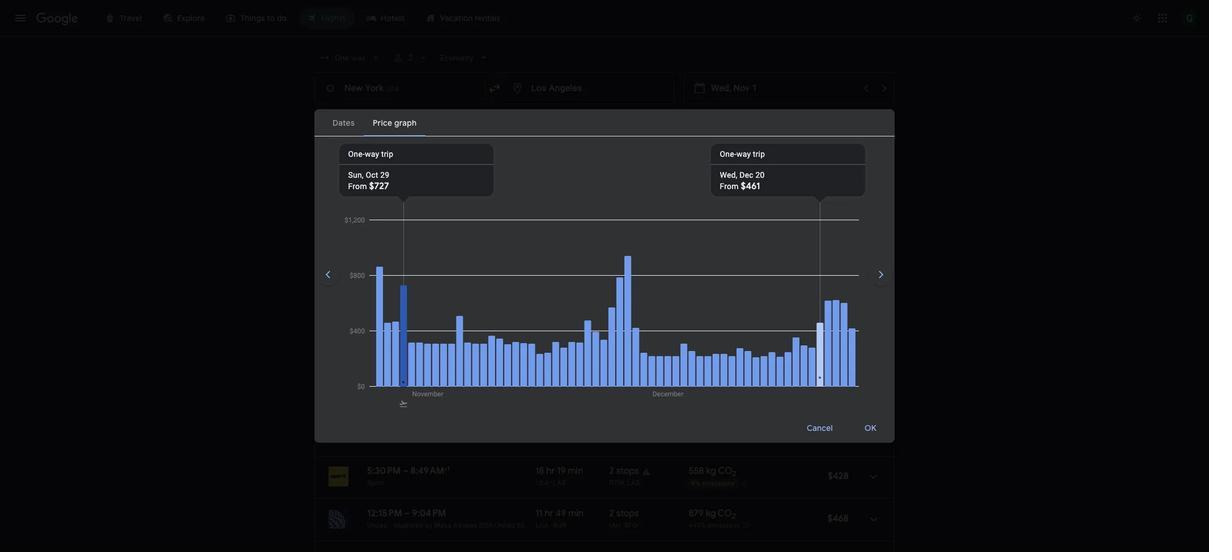 Task type: vqa. For each thing, say whether or not it's contained in the screenshot.
stop within the 1 stop DFW
yes



Task type: describe. For each thing, give the bounding box(es) containing it.
las
[[627, 480, 640, 487]]

1 dba from the left
[[479, 522, 493, 530]]

– inside 18 hr 19 min lga – lax
[[549, 480, 553, 487]]

all flights
[[315, 251, 363, 265]]

2 stops iah , sfo
[[609, 508, 639, 530]]

, inside layover (1 of 2) is a 2 hr layover at detroit metropolitan wayne county airport in detroit. layover (2 of 2) is a 8 hr 25 min overnight layover at harry reid international airport in las vegas. element
[[624, 480, 626, 487]]

2 inside 2 stops dfw , phx
[[609, 338, 614, 350]]

way for $601
[[737, 150, 751, 159]]

Departure text field
[[711, 73, 856, 104]]

2 inside 1 stop 2 hr 28 min
[[609, 309, 613, 317]]

flights,
[[392, 215, 416, 224]]

prices
[[315, 268, 335, 276]]

by:
[[865, 266, 877, 277]]

11 hr 10 min lga – bur
[[536, 338, 583, 360]]

lga for 11 hr 10 min
[[536, 352, 549, 360]]

alaska
[[401, 437, 422, 445]]

8:49 am
[[411, 466, 444, 477]]

operated for operated by mesa airlines dba united express, skywest dba united express
[[394, 522, 423, 530]]

track prices
[[334, 156, 380, 167]]

1 fees from the left
[[414, 268, 428, 276]]

stops for 2 stops
[[616, 466, 639, 477]]

graph
[[862, 160, 884, 170]]

-
[[689, 480, 691, 488]]

filters
[[347, 113, 369, 123]]

leaves laguardia airport at 6:35 am on wednesday, november 1 and arrives at hollywood burbank airport at 12:25 pm on wednesday, november 1. element
[[367, 381, 447, 392]]

kg for 879
[[706, 508, 716, 520]]

layover (1 of 2) is a 1 hr 12 min layover at o'hare international airport in chicago. layover (2 of 2) is a 3 hr 40 min layover at seattle-tacoma international airport in seattle. element
[[609, 436, 683, 445]]

total duration 8 hr 50 min. element
[[536, 381, 609, 394]]

date grid button
[[732, 155, 806, 175]]

dtw
[[609, 480, 624, 487]]

– for lga – bur
[[549, 437, 553, 445]]

2 stops flight. element for 2 stops iah , sfo
[[609, 508, 639, 521]]

sea
[[626, 437, 639, 445]]

$316
[[830, 343, 849, 355]]

nov
[[399, 156, 415, 167]]

406 US dollars text field
[[827, 428, 849, 440]]

passenger
[[604, 268, 638, 276]]

bag
[[539, 268, 551, 276]]

+32% emissions button
[[685, 423, 750, 447]]

price for price guarantee
[[355, 201, 377, 212]]

sort by: button
[[843, 261, 895, 282]]

879
[[689, 508, 704, 520]]

for
[[430, 268, 439, 276]]

sort
[[847, 266, 863, 277]]

none search field containing all filters (2)
[[315, 48, 895, 146]]

$468
[[828, 514, 849, 525]]

price graph button
[[811, 155, 893, 175]]

adults.
[[446, 268, 468, 276]]

iah
[[609, 522, 621, 530]]

dtw , las
[[609, 480, 640, 487]]

one- for $601
[[720, 150, 737, 159]]

Arrival time: 9:04 PM. text field
[[412, 508, 446, 520]]

Departure time: 5:30 PM. text field
[[367, 466, 401, 477]]

, inside layover (1 of 2) is a 1 hr 12 min layover at o'hare international airport in chicago. layover (2 of 2) is a 3 hr 40 min layover at seattle-tacoma international airport in seattle. element
[[623, 437, 624, 445]]

date grid
[[762, 160, 797, 170]]

spirit
[[367, 480, 384, 487]]

prices
[[357, 156, 380, 167]]

bag fees button
[[539, 268, 567, 276]]

may
[[569, 268, 582, 276]]

1 the from the left
[[480, 215, 492, 224]]

, inside 2 stops iah , sfo
[[621, 522, 623, 530]]

2 stops
[[609, 466, 639, 477]]

11:00 am – 7:10 pm american
[[367, 338, 446, 360]]

Arrival time: 12:55 AM on  Thursday, November 2. text field
[[415, 551, 457, 553]]

11:00 am
[[367, 338, 405, 350]]

2 inside 879 kg co 2
[[732, 512, 736, 522]]

dfw for stop
[[643, 394, 658, 402]]

+32% emissions
[[689, 437, 740, 445]]

1 united from the left
[[367, 522, 388, 530]]

12:15 pm
[[367, 508, 402, 520]]

2 button
[[388, 48, 434, 68]]

emissions for +13%
[[708, 352, 740, 360]]

6:35 am – 12:25 pm
[[367, 381, 447, 392]]

11 for 11 hr 49 min
[[536, 508, 543, 520]]

trip for $601
[[753, 150, 765, 159]]

1:52 pm
[[367, 296, 398, 307]]

after
[[596, 215, 613, 224]]

2 2 stops flight. element from the top
[[609, 466, 639, 479]]

leaves laguardia airport at 11:00 am on wednesday, november 1 and arrives at hollywood burbank airport at 7:10 pm on wednesday, november 1. element
[[367, 338, 446, 350]]

2 bur from the top
[[553, 437, 567, 445]]

+13%
[[689, 352, 706, 360]]

Arrival time: 8:49 AM on  Thursday, November 2. text field
[[411, 465, 450, 477]]

swap origin and destination. image
[[488, 82, 502, 95]]

lga for 18 hr 19 min
[[536, 480, 549, 487]]

total duration 9 hr 59 min. element
[[536, 296, 609, 309]]

emissions for +32%
[[708, 437, 740, 445]]

19
[[557, 466, 566, 477]]

1 stop flight. element for 1 stop 2 hr 28 min
[[609, 296, 634, 309]]

min inside 1 stop 2 hr 28 min
[[633, 309, 645, 317]]

428 US dollars text field
[[828, 471, 849, 482]]

8
[[536, 381, 541, 392]]

operated for operated by american airlines
[[429, 437, 458, 445]]

558
[[689, 466, 704, 477]]

1 stop 2 hr 28 min
[[609, 296, 645, 317]]

one-way trip for $601
[[720, 150, 765, 159]]

express,
[[517, 522, 544, 530]]

1 stop dfw
[[609, 381, 658, 402]]

49
[[556, 508, 566, 520]]

price for price graph
[[840, 160, 860, 170]]

585 kg co 2 avg emissions
[[689, 381, 737, 403]]

2 you from the left
[[615, 215, 628, 224]]

price
[[553, 215, 571, 224]]

hr inside 1 stop 2 hr 28 min
[[615, 309, 622, 317]]

316 US dollars text field
[[830, 343, 849, 355]]

693
[[689, 338, 704, 350]]

dec
[[736, 171, 750, 180]]

stop for 1 stop 2 hr 28 min
[[615, 296, 634, 307]]

18
[[536, 466, 544, 477]]

+43%
[[689, 522, 706, 530]]

ord
[[609, 437, 623, 445]]

Departure time: 11:00 AM. text field
[[367, 338, 405, 350]]

by for mesa
[[425, 522, 432, 530]]

price graph
[[840, 160, 884, 170]]

+ inside 5:30 pm – 8:49 am + 1
[[444, 465, 447, 473]]

$428
[[828, 471, 849, 482]]

find the best price region
[[315, 155, 895, 184]]

all filters (2)
[[336, 113, 381, 123]]

18 hr 19 min lga – lax
[[536, 466, 583, 487]]

+32%
[[689, 437, 706, 445]]

leaves laguardia airport at 1:52 pm on wednesday, november 1 and arrives at hollywood burbank airport at 8:51 pm on wednesday, november 1. element
[[367, 296, 439, 307]]

flights
[[330, 251, 363, 265]]

airlines for american
[[501, 437, 525, 445]]

oct
[[366, 171, 378, 180]]

total duration 18 hr 19 min. element
[[536, 466, 609, 479]]

$406
[[827, 428, 849, 440]]

all flights main content
[[315, 155, 895, 553]]

way for $727
[[365, 150, 379, 159]]

leaves laguardia airport at 5:30 pm on wednesday, november 1 and arrives at los angeles international airport at 8:49 am on thursday, november 2. element
[[367, 465, 450, 477]]

total duration 11 hr 49 min. element
[[536, 508, 609, 521]]

$369
[[828, 386, 849, 397]]

all filters (2) button
[[315, 109, 390, 127]]

2 stops flight. element for 2 stops dfw , phx
[[609, 338, 639, 351]]

american,
[[367, 437, 399, 445]]

2 dba from the left
[[574, 522, 587, 530]]

emissions down '558 kg co 2'
[[702, 480, 735, 488]]

ok button
[[851, 415, 890, 442]]

5:30 pm
[[367, 466, 401, 477]]

price guarantee
[[355, 201, 423, 212]]

– for 12:15 pm – 9:04 pm
[[404, 508, 410, 520]]

min for 18 hr 19 min lga – lax
[[568, 466, 583, 477]]

1:52 pm – 8:51 pm american
[[367, 296, 439, 317]]

kg for 585
[[706, 381, 716, 392]]

Departure time: 6:35 AM. text field
[[367, 381, 401, 392]]

required
[[361, 268, 387, 276]]

2 stops dfw , phx
[[609, 338, 641, 360]]

learn more about tracked prices image
[[382, 156, 393, 167]]

$727
[[369, 181, 389, 192]]

clear price image
[[466, 104, 493, 131]]

operated by american airlines
[[429, 437, 525, 445]]

lga for 11 hr 49 min
[[536, 522, 549, 530]]

1 you from the left
[[465, 215, 478, 224]]

8:51 pm
[[408, 296, 439, 307]]



Task type: locate. For each thing, give the bounding box(es) containing it.
operated right alaska
[[429, 437, 458, 445]]

all inside main content
[[315, 251, 328, 265]]

1 vertical spatial price
[[355, 201, 377, 212]]

–
[[400, 296, 406, 307], [407, 338, 412, 350], [549, 352, 553, 360], [403, 381, 408, 392], [549, 437, 553, 445], [403, 466, 408, 477], [549, 480, 553, 487], [404, 508, 410, 520], [549, 522, 553, 530]]

stops up 'sfo'
[[616, 508, 639, 520]]

min for 8 hr 50 min
[[567, 381, 582, 392]]

Arrival time: 12:25 PM. text field
[[410, 381, 447, 392]]

– for 1:52 pm – 8:51 pm american
[[400, 296, 406, 307]]

airlines left 'lga – bur' at left bottom
[[501, 437, 525, 445]]

1 inside 1 stop 2 hr 28 min
[[609, 296, 613, 307]]

– left arrival time: 7:10 pm. text box on the bottom of page
[[407, 338, 412, 350]]

co inside '558 kg co 2'
[[718, 466, 733, 477]]

0 vertical spatial dfw
[[609, 352, 624, 360]]

+ right taxes
[[408, 268, 412, 276]]

2 1 stop flight. element from the top
[[609, 381, 634, 394]]

– inside 1:52 pm – 8:51 pm american
[[400, 296, 406, 307]]

emissions inside +32% emissions popup button
[[708, 437, 740, 445]]

0 vertical spatial +
[[408, 268, 412, 276]]

1 horizontal spatial dba
[[574, 522, 587, 530]]

kg right '585'
[[706, 381, 716, 392]]

stops for 2 stops iah , sfo
[[616, 508, 639, 520]]

emissions right avg
[[703, 395, 735, 403]]

stops inside 2 stops dfw , phx
[[616, 338, 639, 350]]

– up 18 hr 19 min lga – lax
[[549, 437, 553, 445]]

you right pays
[[465, 215, 478, 224]]

1 from from the left
[[348, 182, 367, 191]]

307 US dollars text field
[[828, 301, 849, 312]]

369 US dollars text field
[[828, 386, 849, 397]]

way
[[365, 150, 379, 159], [737, 150, 751, 159]]

one- up sun,
[[348, 150, 365, 159]]

0 horizontal spatial united
[[367, 522, 388, 530]]

1 down 2 stops dfw , phx
[[609, 381, 613, 392]]

8 hr 50 min
[[536, 381, 582, 392]]

stop inside 1 stop 2 hr 28 min
[[615, 296, 634, 307]]

+ down the operated by american airlines
[[444, 465, 447, 473]]

operated down leaves laguardia airport at 12:15 pm on wednesday, november 1 and arrives at hollywood burbank airport at 9:04 pm on wednesday, november 1. element
[[394, 522, 423, 530]]

kg inside '558 kg co 2'
[[706, 466, 716, 477]]

1 lga from the top
[[536, 352, 549, 360]]

trip for $727
[[381, 150, 393, 159]]

american for 11:00 am
[[367, 352, 398, 360]]

trip up date
[[753, 150, 765, 159]]

bur inside 11 hr 49 min lga – bur
[[553, 522, 567, 530]]

fees left for
[[414, 268, 428, 276]]

+43% emissions
[[689, 522, 740, 530]]

1 horizontal spatial price
[[840, 160, 860, 170]]

0 horizontal spatial one-way trip
[[348, 150, 393, 159]]

drops
[[573, 215, 594, 224]]

0 horizontal spatial dba
[[479, 522, 493, 530]]

1 one-way trip from the left
[[348, 150, 393, 159]]

all for all flights
[[315, 251, 328, 265]]

lga inside 11 hr 49 min lga – bur
[[536, 522, 549, 530]]

hr for 18 hr 19 min lga – lax
[[547, 466, 555, 477]]

by for american
[[460, 437, 467, 445]]

way up dec
[[737, 150, 751, 159]]

bur up 19
[[553, 437, 567, 445]]

lga inside 18 hr 19 min lga – lax
[[536, 480, 549, 487]]

0 vertical spatial by
[[460, 437, 467, 445]]

all left filters
[[336, 113, 346, 123]]

co for 558
[[718, 466, 733, 477]]

hr
[[615, 309, 622, 317], [545, 338, 554, 350], [543, 381, 552, 392], [547, 466, 555, 477], [545, 508, 554, 520]]

bur down 10
[[553, 352, 567, 360]]

– for 11:00 am – 7:10 pm american
[[407, 338, 412, 350]]

date
[[762, 160, 780, 170]]

0 horizontal spatial the
[[480, 215, 492, 224]]

pays
[[446, 215, 463, 224]]

for
[[355, 215, 367, 224]]

lga – bur
[[536, 437, 567, 445]]

3 stops from the top
[[616, 508, 639, 520]]

– inside the 11 hr 10 min lga – bur
[[549, 352, 553, 360]]

0 horizontal spatial airlines
[[454, 522, 477, 530]]

0 vertical spatial kg
[[706, 381, 716, 392]]

if
[[533, 215, 537, 224]]

0 vertical spatial all
[[336, 113, 346, 123]]

1 horizontal spatial from
[[720, 182, 739, 191]]

some
[[369, 215, 390, 224]]

, left 'sfo'
[[621, 522, 623, 530]]

from inside sat, dec 23 from $601
[[720, 182, 739, 191]]

2 inside 2 stops iah , sfo
[[609, 508, 614, 520]]

from for $727
[[348, 182, 367, 191]]

3 bur from the top
[[553, 522, 567, 530]]

lga inside the 11 hr 10 min lga – bur
[[536, 352, 549, 360]]

9%
[[691, 480, 701, 488]]

bur down 49 on the bottom left
[[553, 522, 567, 530]]

min right 19
[[568, 466, 583, 477]]

1 horizontal spatial one-
[[720, 150, 737, 159]]

prices include required taxes + fees for 2 adults. optional charges and bag fees may apply. passenger assistance
[[315, 268, 674, 276]]

29
[[380, 171, 390, 180]]

all
[[336, 113, 346, 123], [315, 251, 328, 265]]

phx
[[627, 352, 641, 360]]

american
[[367, 309, 398, 317], [367, 352, 398, 360], [469, 437, 499, 445]]

0 horizontal spatial operated
[[394, 522, 423, 530]]

1 horizontal spatial united
[[495, 522, 515, 530]]

12:25 pm
[[410, 381, 447, 392]]

min right 49 on the bottom left
[[568, 508, 584, 520]]

one-way trip
[[348, 150, 393, 159], [720, 150, 765, 159]]

lax
[[553, 480, 566, 487]]

hr for 11 hr 49 min lga – bur
[[545, 508, 554, 520]]

stops
[[616, 338, 639, 350], [616, 466, 639, 477], [616, 508, 639, 520]]

stops up dtw , las
[[616, 466, 639, 477]]

dfw
[[609, 352, 624, 360], [643, 394, 658, 402]]

total duration 11 hr 10 min. element
[[536, 338, 609, 351]]

1 vertical spatial bur
[[553, 437, 567, 445]]

0 vertical spatial co
[[718, 381, 733, 392]]

2 inside '558 kg co 2'
[[733, 469, 737, 479]]

sort by:
[[847, 266, 877, 277]]

dba down 'total duration 11 hr 49 min.' 'element'
[[574, 522, 587, 530]]

558 kg co 2
[[689, 466, 737, 479]]

1 vertical spatial stops
[[616, 466, 639, 477]]

1 vertical spatial 2 stops flight. element
[[609, 466, 639, 479]]

0 vertical spatial 1 stop flight. element
[[609, 296, 634, 309]]

0 vertical spatial operated
[[429, 437, 458, 445]]

4 lga from the top
[[536, 522, 549, 530]]

0 horizontal spatial you
[[465, 215, 478, 224]]

the left difference
[[480, 215, 492, 224]]

1 horizontal spatial way
[[737, 150, 751, 159]]

stops inside 2 stops iah , sfo
[[616, 508, 639, 520]]

1 horizontal spatial the
[[540, 215, 551, 224]]

stop up 28
[[615, 296, 634, 307]]

, inside 2 stops dfw , phx
[[624, 352, 625, 360]]

0 horizontal spatial from
[[348, 182, 367, 191]]

1 vertical spatial stop
[[615, 381, 634, 392]]

0 horizontal spatial fees
[[414, 268, 428, 276]]

american for 1:52 pm
[[367, 309, 398, 317]]

one-
[[348, 150, 365, 159], [720, 150, 737, 159]]

hr left 10
[[545, 338, 554, 350]]

2 stops flight. element
[[609, 338, 639, 351], [609, 466, 639, 479], [609, 508, 639, 521]]

airlines right mesa
[[454, 522, 477, 530]]

9:04 pm
[[412, 508, 446, 520]]

2 horizontal spatial united
[[589, 522, 610, 530]]

, left phx
[[624, 352, 625, 360]]

1 horizontal spatial dfw
[[643, 394, 658, 402]]

cancel button
[[793, 415, 847, 442]]

1 stop flight. element down phx
[[609, 381, 634, 394]]

by down arrival time: 9:04 pm. text field
[[425, 522, 432, 530]]

min inside the 11 hr 10 min lga – bur
[[567, 338, 583, 350]]

united down 12:15 pm text box
[[367, 522, 388, 530]]

airlines for mesa
[[454, 522, 477, 530]]

1 vertical spatial kg
[[706, 466, 716, 477]]

0 vertical spatial american
[[367, 309, 398, 317]]

1 inside find the best price region
[[417, 156, 420, 167]]

emissions for +43%
[[708, 522, 740, 530]]

0 horizontal spatial all
[[315, 251, 328, 265]]

– down total duration 11 hr 10 min. element
[[549, 352, 553, 360]]

from down sun,
[[348, 182, 367, 191]]

2 inside popup button
[[409, 53, 413, 62]]

min right 28
[[633, 309, 645, 317]]

0 vertical spatial 11
[[536, 338, 543, 350]]

2 stops from the top
[[616, 466, 639, 477]]

united left express on the bottom
[[589, 522, 610, 530]]

– right express,
[[549, 522, 553, 530]]

sat, dec 23 from $601
[[720, 171, 761, 192]]

1 stop from the top
[[615, 296, 634, 307]]

None search field
[[315, 48, 895, 146]]

airlines
[[501, 437, 525, 445], [454, 522, 477, 530]]

2 inside 585 kg co 2 avg emissions
[[733, 384, 737, 394]]

2 from from the left
[[720, 182, 739, 191]]

ok
[[865, 423, 877, 433]]

min inside 18 hr 19 min lga – lax
[[568, 466, 583, 477]]

nov 1
[[399, 156, 420, 167]]

1 vertical spatial 11
[[536, 508, 543, 520]]

express
[[612, 522, 637, 530]]

1 down passenger
[[609, 296, 613, 307]]

2 stops flight. element up express on the bottom
[[609, 508, 639, 521]]

passenger assistance button
[[604, 268, 674, 276]]

kg
[[706, 381, 716, 392], [706, 466, 716, 477], [706, 508, 716, 520]]

1 2 stops flight. element from the top
[[609, 338, 639, 351]]

2 one- from the left
[[720, 150, 737, 159]]

1 stop flight. element up 28
[[609, 296, 634, 309]]

co for 585
[[718, 381, 733, 392]]

2 vertical spatial 2 stops flight. element
[[609, 508, 639, 521]]

hr right "18"
[[547, 466, 555, 477]]

one-way trip for $727
[[348, 150, 393, 159]]

11 hr 49 min lga – bur
[[536, 508, 584, 530]]

stop inside 1 stop dfw
[[615, 381, 634, 392]]

fees right bag
[[553, 268, 567, 276]]

1 horizontal spatial all
[[336, 113, 346, 123]]

0 horizontal spatial trip
[[381, 150, 393, 159]]

kg up -9% emissions
[[706, 466, 716, 477]]

stop for 1 stop dfw
[[615, 381, 634, 392]]

cancel
[[807, 423, 833, 433]]

emissions
[[708, 352, 740, 360], [703, 395, 735, 403], [708, 437, 740, 445], [702, 480, 735, 488], [708, 522, 740, 530]]

co inside 879 kg co 2
[[718, 508, 732, 520]]

$307
[[828, 301, 849, 312]]

hr left 49 on the bottom left
[[545, 508, 554, 520]]

operated
[[429, 437, 458, 445], [394, 522, 423, 530]]

1 inside 5:30 pm – 8:49 am + 1
[[447, 465, 450, 473]]

1 right 8:49 am
[[447, 465, 450, 473]]

468 US dollars text field
[[828, 514, 849, 525]]

1 trip from the left
[[381, 150, 393, 159]]

28
[[624, 309, 632, 317]]

kg up '+43% emissions'
[[706, 508, 716, 520]]

– inside 11:00 am – 7:10 pm american
[[407, 338, 412, 350]]

1 stops from the top
[[616, 338, 639, 350]]

– inside 11 hr 49 min lga – bur
[[549, 522, 553, 530]]

1 horizontal spatial one-way trip
[[720, 150, 765, 159]]

dfw left phx
[[609, 352, 624, 360]]

one-way trip up oct
[[348, 150, 393, 159]]

11 for 11 hr 10 min
[[536, 338, 543, 350]]

2 lga from the top
[[536, 437, 549, 445]]

– down total duration 18 hr 19 min. 'element'
[[549, 480, 553, 487]]

co up -9% emissions
[[718, 466, 733, 477]]

bur inside the 11 hr 10 min lga – bur
[[553, 352, 567, 360]]

11 inside 11 hr 49 min lga – bur
[[536, 508, 543, 520]]

2 vertical spatial stops
[[616, 508, 639, 520]]

2 stops flight. element up dtw , las
[[609, 466, 639, 479]]

1 bur from the top
[[553, 352, 567, 360]]

trip right prices
[[381, 150, 393, 159]]

one- for $727
[[348, 150, 365, 159]]

0 vertical spatial airlines
[[501, 437, 525, 445]]

all up prices at the left
[[315, 251, 328, 265]]

kg inside 879 kg co 2
[[706, 508, 716, 520]]

50
[[554, 381, 565, 392]]

2 trip from the left
[[753, 150, 765, 159]]

0 vertical spatial bur
[[553, 352, 567, 360]]

– for 6:35 am – 12:25 pm
[[403, 381, 408, 392]]

stop down phx
[[615, 381, 634, 392]]

trip
[[381, 150, 393, 159], [753, 150, 765, 159]]

from down "sat,"
[[720, 182, 739, 191]]

0 horizontal spatial by
[[425, 522, 432, 530]]

hr left 28
[[615, 309, 622, 317]]

hr inside 18 hr 19 min lga – lax
[[547, 466, 555, 477]]

1 one- from the left
[[348, 150, 365, 159]]

1 vertical spatial +
[[444, 465, 447, 473]]

1 vertical spatial airlines
[[454, 522, 477, 530]]

kg inside 585 kg co 2 avg emissions
[[706, 381, 716, 392]]

the
[[480, 215, 492, 224], [540, 215, 551, 224]]

american inside 1:52 pm – 8:51 pm american
[[367, 309, 398, 317]]

1 vertical spatial operated
[[394, 522, 423, 530]]

0 horizontal spatial +
[[408, 268, 412, 276]]

sat,
[[720, 171, 734, 180]]

2 vertical spatial co
[[718, 508, 732, 520]]

1 vertical spatial by
[[425, 522, 432, 530]]

3 united from the left
[[589, 522, 610, 530]]

all for all filters (2)
[[336, 113, 346, 123]]

585
[[689, 381, 704, 392]]

min for 11 hr 49 min lga – bur
[[568, 508, 584, 520]]

1 horizontal spatial +
[[444, 465, 447, 473]]

1 way from the left
[[365, 150, 379, 159]]

emissions right +13%
[[708, 352, 740, 360]]

11 left 10
[[536, 338, 543, 350]]

bur for 49
[[553, 522, 567, 530]]

you right after
[[615, 215, 628, 224]]

emissions right +32% on the bottom
[[708, 437, 740, 445]]

– right 5:30 pm text box
[[403, 466, 408, 477]]

avg
[[689, 395, 701, 403]]

Arrival time: 7:10 PM. text field
[[415, 338, 446, 350]]

co inside 585 kg co 2 avg emissions
[[718, 381, 733, 392]]

– left 9:04 pm at bottom left
[[404, 508, 410, 520]]

co up '+43% emissions'
[[718, 508, 732, 520]]

$601
[[741, 181, 761, 192]]

include
[[336, 268, 359, 276]]

– right 1:52 pm
[[400, 296, 406, 307]]

min inside 11 hr 49 min lga – bur
[[568, 508, 584, 520]]

1 stop flight. element for 1 stop dfw
[[609, 381, 634, 394]]

price left graph
[[840, 160, 860, 170]]

apply.
[[584, 268, 602, 276]]

Departure time: 12:15 PM. text field
[[367, 508, 402, 520]]

hr inside 11 hr 49 min lga – bur
[[545, 508, 554, 520]]

bur
[[553, 352, 567, 360], [553, 437, 567, 445], [553, 522, 567, 530]]

11 inside the 11 hr 10 min lga – bur
[[536, 338, 543, 350]]

2 vertical spatial american
[[469, 437, 499, 445]]

grid
[[782, 160, 797, 170]]

10
[[556, 338, 565, 350]]

layover (1 of 1) is a 2 hr 28 min layover at dallas/fort worth international airport in dallas. element
[[609, 309, 683, 318]]

– inside 5:30 pm – 8:49 am + 1
[[403, 466, 408, 477]]

from inside "sun, oct 29 from $727"
[[348, 182, 367, 191]]

layover (1 of 2) is a 2 hr layover at detroit metropolitan wayne county airport in detroit. layover (2 of 2) is a 8 hr 25 min overnight layover at harry reid international airport in las vegas. element
[[609, 479, 683, 488]]

1 horizontal spatial fees
[[553, 268, 567, 276]]

united left express,
[[495, 522, 515, 530]]

2 one-way trip from the left
[[720, 150, 765, 159]]

stops for 2 stops dfw , phx
[[616, 338, 639, 350]]

2 vertical spatial bur
[[553, 522, 567, 530]]

dfw inside 2 stops dfw , phx
[[609, 352, 624, 360]]

one- up "sat,"
[[720, 150, 737, 159]]

1 11 from the top
[[536, 338, 543, 350]]

min right 10
[[567, 338, 583, 350]]

1 stop flight. element
[[609, 296, 634, 309], [609, 381, 634, 394]]

co right '585'
[[718, 381, 733, 392]]

3 lga from the top
[[536, 480, 549, 487]]

1 horizontal spatial by
[[460, 437, 467, 445]]

1 1 stop flight. element from the top
[[609, 296, 634, 309]]

the right if
[[540, 215, 551, 224]]

ord , sea
[[609, 437, 639, 445]]

1 vertical spatial 1 stop flight. element
[[609, 381, 634, 394]]

and
[[526, 268, 537, 276]]

, left sea
[[623, 437, 624, 445]]

11 up express,
[[536, 508, 543, 520]]

Departure time: 1:52 PM. text field
[[367, 296, 398, 307]]

stop
[[615, 296, 634, 307], [615, 381, 634, 392]]

1 right nov
[[417, 156, 420, 167]]

0 horizontal spatial way
[[365, 150, 379, 159]]

,
[[624, 352, 625, 360], [623, 437, 624, 445], [624, 480, 626, 487], [621, 522, 623, 530]]

1 horizontal spatial operated
[[429, 437, 458, 445]]

emissions down 879 kg co 2
[[708, 522, 740, 530]]

2 fees from the left
[[553, 268, 567, 276]]

1 horizontal spatial you
[[615, 215, 628, 224]]

price up for
[[355, 201, 377, 212]]

2 stop from the top
[[615, 381, 634, 392]]

2 stops flight. element up phx
[[609, 338, 639, 351]]

0 horizontal spatial one-
[[348, 150, 365, 159]]

hr inside the 11 hr 10 min lga – bur
[[545, 338, 554, 350]]

way left the learn more about tracked prices image
[[365, 150, 379, 159]]

dfw inside 1 stop dfw
[[643, 394, 658, 402]]

kg for 558
[[706, 466, 716, 477]]

1 vertical spatial all
[[315, 251, 328, 265]]

2 united from the left
[[495, 522, 515, 530]]

1 horizontal spatial trip
[[753, 150, 765, 159]]

– right 6:35 am
[[403, 381, 408, 392]]

0 vertical spatial 2 stops flight. element
[[609, 338, 639, 351]]

book.
[[630, 215, 650, 224]]

0 horizontal spatial price
[[355, 201, 377, 212]]

min for 11 hr 10 min lga – bur
[[567, 338, 583, 350]]

dfw down "layover (1 of 2) is a 1 hr 22 min layover at dallas/fort worth international airport in dallas. layover (2 of 2) is a 1 hr 38 min layover at phoenix sky harbor international airport in phoenix." element
[[643, 394, 658, 402]]

2 way from the left
[[737, 150, 751, 159]]

one-way trip up dec
[[720, 150, 765, 159]]

0 horizontal spatial dfw
[[609, 352, 624, 360]]

0 vertical spatial price
[[840, 160, 860, 170]]

6:35 am
[[367, 381, 401, 392]]

1 inside 1 stop dfw
[[609, 381, 613, 392]]

by right alaska
[[460, 437, 467, 445]]

all inside button
[[336, 113, 346, 123]]

– for 5:30 pm – 8:49 am + 1
[[403, 466, 408, 477]]

1 vertical spatial co
[[718, 466, 733, 477]]

co for 879
[[718, 508, 732, 520]]

879 kg co 2
[[689, 508, 736, 522]]

bur for 10
[[553, 352, 567, 360]]

layover (1 of 2) is a 1 hr 22 min layover at dallas/fort worth international airport in dallas. layover (2 of 2) is a 1 hr 38 min layover at phoenix sky harbor international airport in phoenix. element
[[609, 351, 683, 360]]

emissions inside 585 kg co 2 avg emissions
[[703, 395, 735, 403]]

leaves laguardia airport at 12:15 pm on wednesday, november 1 and arrives at hollywood burbank airport at 9:04 pm on wednesday, november 1. element
[[367, 508, 446, 520]]

american inside 11:00 am – 7:10 pm american
[[367, 352, 398, 360]]

dfw for stops
[[609, 352, 624, 360]]

12:15 pm – 9:04 pm
[[367, 508, 446, 520]]

fees
[[414, 268, 428, 276], [553, 268, 567, 276]]

hr for 11 hr 10 min lga – bur
[[545, 338, 554, 350]]

(2)
[[371, 113, 381, 123]]

united
[[367, 522, 388, 530], [495, 522, 515, 530], [589, 522, 610, 530]]

price inside button
[[840, 160, 860, 170]]

1 vertical spatial dfw
[[643, 394, 658, 402]]

2 the from the left
[[540, 215, 551, 224]]

0 vertical spatial stop
[[615, 296, 634, 307]]

from for $601
[[720, 182, 739, 191]]

1 vertical spatial american
[[367, 352, 398, 360]]

0 vertical spatial stops
[[616, 338, 639, 350]]

2 11 from the top
[[536, 508, 543, 520]]

1 horizontal spatial airlines
[[501, 437, 525, 445]]

scroll forward image
[[868, 261, 895, 288]]

scroll backward image
[[315, 261, 342, 288]]

for some flights, google pays you the difference if the price drops after you book.
[[355, 215, 650, 224]]

2 vertical spatial kg
[[706, 508, 716, 520]]

3 2 stops flight. element from the top
[[609, 508, 639, 521]]

hr right 8 at the bottom left of the page
[[543, 381, 552, 392]]

, left las
[[624, 480, 626, 487]]

stops up phx
[[616, 338, 639, 350]]

hr for 8 hr 50 min
[[543, 381, 552, 392]]

layover (1 of 2) is a 55 min layover at george bush intercontinental airport in houston. layover (2 of 2) is a 46 min layover at san francisco international airport in san francisco. element
[[609, 521, 683, 531]]

min right 50 at bottom left
[[567, 381, 582, 392]]

dba right mesa
[[479, 522, 493, 530]]



